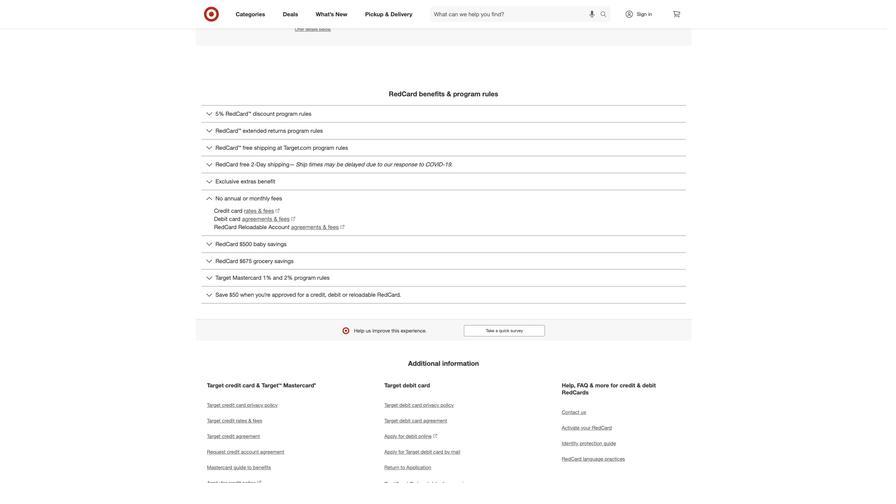 Task type: describe. For each thing, give the bounding box(es) containing it.
identity protection guide
[[562, 440, 616, 446]]

what's new
[[316, 10, 348, 18]]

program for returns
[[288, 127, 309, 134]]

experience.
[[401, 328, 427, 334]]

your inside you could save nearly $500 in baby's first year with your redcard.
[[381, 6, 408, 22]]

language
[[583, 456, 604, 462]]

application
[[407, 464, 432, 470]]

target for target credit card privacy policy
[[207, 402, 221, 408]]

for inside dropdown button
[[298, 291, 304, 298]]

target™
[[262, 382, 282, 389]]

redcard for $675
[[216, 257, 238, 265]]

redcard $500 baby savings button
[[201, 236, 686, 252]]

rates & fees link
[[244, 207, 280, 215]]

mastercard guide to benefits link
[[207, 460, 325, 475]]

extended
[[243, 127, 267, 134]]

faq
[[577, 382, 589, 389]]

program right 2%
[[294, 274, 316, 281]]

rules for 5% redcard™ discount program rules
[[299, 110, 312, 117]]

contact
[[562, 409, 580, 415]]

for down target debit card agreement
[[399, 433, 405, 439]]

fees inside "dropdown button"
[[271, 195, 282, 202]]

fees for redcard reloadable account
[[328, 224, 339, 231]]

online
[[419, 433, 432, 439]]

redcard for language
[[562, 456, 582, 462]]

offer details below. link
[[295, 27, 331, 32]]

agreements for debit card
[[242, 215, 272, 222]]

credit card
[[214, 207, 243, 214]]

2-
[[251, 161, 257, 168]]

credit for target credit card & target™ mastercard®
[[225, 382, 241, 389]]

redcard. for your
[[412, 6, 469, 22]]

a inside 'button'
[[496, 328, 498, 333]]

year
[[322, 6, 348, 22]]

apply for target debit card by mail link
[[385, 444, 503, 460]]

target mastercard 1% and 2% program rules
[[216, 274, 330, 281]]

protection
[[580, 440, 603, 446]]

free for redcard
[[240, 161, 250, 168]]

exclusive
[[216, 178, 239, 185]]

our
[[384, 161, 392, 168]]

redcard benefits & program rules
[[389, 90, 499, 98]]

save $50 when you're approved for a credit, debit or reloadable redcard.
[[216, 291, 401, 298]]

save
[[358, 0, 386, 6]]

redcard™ extended returns program rules button
[[201, 123, 686, 139]]

delivery
[[391, 10, 413, 18]]

rates & fees
[[244, 207, 274, 214]]

target debit card privacy policy link
[[385, 398, 503, 413]]

due
[[366, 161, 376, 168]]

agreements for redcard reloadable account
[[291, 224, 321, 231]]

1 vertical spatial rates
[[236, 418, 247, 424]]

reloadable
[[349, 291, 376, 298]]

return to application
[[385, 464, 432, 470]]

in inside "link"
[[649, 11, 652, 17]]

target for target credit rates & fees
[[207, 418, 221, 424]]

or inside dropdown button
[[343, 291, 348, 298]]

agreements & fees link for redcard reloadable account
[[291, 223, 345, 231]]

approved
[[272, 291, 296, 298]]

credit for target credit rates & fees
[[222, 418, 235, 424]]

activate your redcard link
[[562, 420, 680, 436]]

target.com
[[284, 144, 311, 151]]

be
[[337, 161, 343, 168]]

savings for redcard $500 baby savings
[[268, 240, 287, 248]]

sign in
[[637, 11, 652, 17]]

redcard for free
[[216, 161, 238, 168]]

What can we help you find? suggestions appear below search field
[[430, 6, 602, 22]]

this
[[392, 328, 400, 334]]

credit inside help, faq & more for credit & debit redcards
[[620, 382, 636, 389]]

card up target debit card agreement
[[412, 402, 422, 408]]

rules for redcard™ extended returns program rules
[[311, 127, 323, 134]]

privacy for credit
[[247, 402, 263, 408]]

target debit card privacy policy
[[385, 402, 454, 408]]

fees for debit card
[[279, 215, 290, 222]]

sign
[[637, 11, 647, 17]]

1 horizontal spatial your
[[581, 425, 591, 431]]

redcard language practices
[[562, 456, 625, 462]]

target for target credit card & target™ mastercard®
[[207, 382, 224, 389]]

debit inside dropdown button
[[328, 291, 341, 298]]

redcards
[[562, 389, 589, 396]]

target credit agreement
[[207, 433, 260, 439]]

help,
[[562, 382, 576, 389]]

credit,
[[311, 291, 327, 298]]

debit inside help, faq & more for credit & debit redcards
[[643, 382, 656, 389]]

you're
[[256, 291, 271, 298]]

mastercard guide to benefits
[[207, 464, 271, 470]]

request credit account agreement
[[207, 449, 284, 455]]

5% redcard™ discount program rules button
[[201, 106, 686, 122]]

a inside dropdown button
[[306, 291, 309, 298]]

request credit account agreement link
[[207, 444, 325, 460]]

account
[[241, 449, 259, 455]]

quick
[[499, 328, 510, 333]]

pickup & delivery link
[[359, 6, 421, 22]]

take
[[486, 328, 495, 333]]

apply for target debit card by mail
[[385, 449, 461, 455]]

credit for request credit account agreement
[[227, 449, 240, 455]]

return to application link
[[385, 460, 503, 475]]

us for help
[[366, 328, 371, 334]]

contact us
[[562, 409, 586, 415]]

take a quick survey button
[[464, 325, 545, 337]]

0 vertical spatial benefits
[[419, 90, 445, 98]]

credit
[[214, 207, 230, 214]]

redcard for benefits
[[389, 90, 417, 98]]

card up target credit rates & fees
[[236, 402, 246, 408]]

categories link
[[230, 6, 274, 22]]

target mastercard 1% and 2% program rules button
[[201, 270, 686, 286]]

card inside 'link'
[[434, 449, 443, 455]]

help
[[354, 328, 365, 334]]

$500 inside redcard $500 baby savings dropdown button
[[240, 240, 252, 248]]

target for target credit agreement
[[207, 433, 221, 439]]

may
[[324, 161, 335, 168]]

could
[[321, 0, 355, 6]]

reloadable
[[238, 224, 267, 231]]

us for contact
[[581, 409, 586, 415]]

baby's
[[476, 0, 516, 6]]

shipping inside dropdown button
[[254, 144, 276, 151]]

redcard™ for extended
[[216, 127, 241, 134]]

$50
[[230, 291, 239, 298]]

target for target debit card privacy policy
[[385, 402, 398, 408]]

5% redcard™ discount program rules
[[216, 110, 312, 117]]

or inside "dropdown button"
[[243, 195, 248, 202]]

apply for debit online
[[385, 433, 432, 439]]

policy for credit
[[265, 402, 278, 408]]

save $50 when you're approved for a credit, debit or reloadable redcard. button
[[201, 287, 686, 303]]

target inside apply for target debit card by mail 'link'
[[406, 449, 420, 455]]

program up may
[[313, 144, 334, 151]]

target credit card privacy policy
[[207, 402, 278, 408]]

redcard™ for free
[[216, 144, 241, 151]]

agreement inside target credit agreement link
[[236, 433, 260, 439]]

5%
[[216, 110, 224, 117]]

information
[[443, 359, 479, 367]]

you could save nearly $500 in baby's first year with your redcard.
[[295, 0, 516, 22]]

at
[[277, 144, 282, 151]]

details
[[306, 27, 318, 32]]



Task type: locate. For each thing, give the bounding box(es) containing it.
0 vertical spatial apply
[[385, 433, 397, 439]]

target up 'save'
[[216, 274, 231, 281]]

guide down the 'request credit account agreement' on the bottom left of page
[[234, 464, 246, 470]]

response
[[394, 161, 417, 168]]

$500
[[430, 0, 458, 6], [240, 240, 252, 248]]

target up target credit agreement
[[207, 418, 221, 424]]

card down target debit card privacy policy
[[412, 418, 422, 424]]

1 policy from the left
[[265, 402, 278, 408]]

help, faq & more for credit & debit redcards
[[562, 382, 656, 396]]

target inside target debit card privacy policy link
[[385, 402, 398, 408]]

redcard inside dropdown button
[[216, 240, 238, 248]]

discount
[[253, 110, 275, 117]]

target inside target mastercard 1% and 2% program rules dropdown button
[[216, 274, 231, 281]]

nearly
[[389, 0, 427, 6]]

1 vertical spatial or
[[343, 291, 348, 298]]

0 horizontal spatial a
[[306, 291, 309, 298]]

agreements & fees for redcard reloadable account
[[291, 224, 339, 231]]

in left baby's
[[462, 0, 472, 6]]

savings inside 'dropdown button'
[[275, 257, 294, 265]]

apply inside 'link'
[[385, 449, 397, 455]]

agreements down rates & fees
[[242, 215, 272, 222]]

0 vertical spatial your
[[381, 6, 408, 22]]

0 vertical spatial guide
[[604, 440, 616, 446]]

0 horizontal spatial $500
[[240, 240, 252, 248]]

fees for credit card
[[263, 207, 274, 214]]

shipping
[[254, 144, 276, 151], [268, 161, 290, 168]]

account
[[269, 224, 290, 231]]

target for target debit card agreement
[[385, 418, 398, 424]]

sign in link
[[619, 6, 663, 22]]

1 vertical spatial in
[[649, 11, 652, 17]]

1 horizontal spatial us
[[581, 409, 586, 415]]

apply
[[385, 433, 397, 439], [385, 449, 397, 455]]

covid-
[[426, 161, 445, 168]]

program for discount
[[276, 110, 298, 117]]

1 vertical spatial redcard.
[[377, 291, 401, 298]]

us right contact
[[581, 409, 586, 415]]

returns
[[268, 127, 286, 134]]

for up return to application
[[399, 449, 405, 455]]

credit down target credit agreement
[[227, 449, 240, 455]]

debit
[[214, 215, 228, 222]]

no annual or monthly fees button
[[201, 190, 686, 207]]

0 vertical spatial a
[[306, 291, 309, 298]]

1 vertical spatial agreement
[[236, 433, 260, 439]]

savings inside dropdown button
[[268, 240, 287, 248]]

first
[[295, 6, 319, 22]]

free for redcard™
[[243, 144, 253, 151]]

redcard™ extended returns program rules
[[216, 127, 323, 134]]

redcard. inside save $50 when you're approved for a credit, debit or reloadable redcard. dropdown button
[[377, 291, 401, 298]]

for
[[298, 291, 304, 298], [611, 382, 619, 389], [399, 433, 405, 439], [399, 449, 405, 455]]

0 horizontal spatial agreements & fees
[[242, 215, 290, 222]]

for right approved
[[298, 291, 304, 298]]

free up the 2-
[[243, 144, 253, 151]]

rates down target credit card privacy policy
[[236, 418, 247, 424]]

1 vertical spatial mastercard
[[207, 464, 232, 470]]

redcard. for reloadable
[[377, 291, 401, 298]]

1 vertical spatial savings
[[275, 257, 294, 265]]

exclusive extras benefit
[[216, 178, 275, 185]]

1%
[[263, 274, 272, 281]]

agreements right account
[[291, 224, 321, 231]]

target credit rates & fees link
[[207, 413, 325, 429]]

1 horizontal spatial guide
[[604, 440, 616, 446]]

0 horizontal spatial or
[[243, 195, 248, 202]]

rules
[[483, 90, 499, 98], [299, 110, 312, 117], [311, 127, 323, 134], [336, 144, 348, 151], [317, 274, 330, 281]]

0 horizontal spatial your
[[381, 6, 408, 22]]

benefits down request credit account agreement link
[[253, 464, 271, 470]]

1 vertical spatial redcard™
[[216, 127, 241, 134]]

apply up return
[[385, 449, 397, 455]]

0 horizontal spatial privacy
[[247, 402, 263, 408]]

a
[[306, 291, 309, 298], [496, 328, 498, 333]]

card up target credit card privacy policy
[[243, 382, 255, 389]]

day
[[257, 161, 266, 168]]

rates down no annual or monthly fees
[[244, 207, 257, 214]]

benefit
[[258, 178, 275, 185]]

redcard™ right '5%'
[[226, 110, 251, 117]]

0 horizontal spatial us
[[366, 328, 371, 334]]

1 vertical spatial apply
[[385, 449, 397, 455]]

redcard for reloadable
[[214, 224, 237, 231]]

target inside target credit card privacy policy link
[[207, 402, 221, 408]]

monthly
[[250, 195, 270, 202]]

0 horizontal spatial benefits
[[253, 464, 271, 470]]

agreement up the account
[[236, 433, 260, 439]]

your right activate
[[581, 425, 591, 431]]

0 vertical spatial agreement
[[423, 418, 447, 424]]

redcard™ down '5%'
[[216, 127, 241, 134]]

1 horizontal spatial mastercard
[[233, 274, 262, 281]]

agreement down target credit agreement link
[[260, 449, 284, 455]]

or right annual
[[243, 195, 248, 202]]

program for &
[[453, 90, 481, 98]]

0 vertical spatial redcard.
[[412, 6, 469, 22]]

program
[[453, 90, 481, 98], [276, 110, 298, 117], [288, 127, 309, 134], [313, 144, 334, 151], [294, 274, 316, 281]]

credit down target credit rates & fees
[[222, 433, 235, 439]]

1 vertical spatial us
[[581, 409, 586, 415]]

for inside help, faq & more for credit & debit redcards
[[611, 382, 619, 389]]

agreements & fees for debit card
[[242, 215, 290, 222]]

target
[[216, 274, 231, 281], [207, 382, 224, 389], [385, 382, 401, 389], [207, 402, 221, 408], [385, 402, 398, 408], [207, 418, 221, 424], [385, 418, 398, 424], [207, 433, 221, 439], [406, 449, 420, 455]]

savings for redcard $675 grocery savings
[[275, 257, 294, 265]]

credit up target credit agreement
[[222, 418, 235, 424]]

agreement down target debit card privacy policy link
[[423, 418, 447, 424]]

redcard for $500
[[216, 240, 238, 248]]

redcard inside 'dropdown button'
[[216, 257, 238, 265]]

debit card
[[214, 215, 241, 222]]

for inside 'link'
[[399, 449, 405, 455]]

a right take
[[496, 328, 498, 333]]

0 horizontal spatial agreements
[[242, 215, 272, 222]]

redcard™ free shipping at target.com program rules
[[216, 144, 348, 151]]

target down target debit card
[[385, 402, 398, 408]]

in inside you could save nearly $500 in baby's first year with your redcard.
[[462, 0, 472, 6]]

return
[[385, 464, 399, 470]]

benefits
[[419, 90, 445, 98], [253, 464, 271, 470]]

1 vertical spatial shipping
[[268, 161, 290, 168]]

to
[[377, 161, 382, 168], [419, 161, 424, 168], [247, 464, 252, 470], [401, 464, 405, 470]]

rules for redcard benefits & program rules
[[483, 90, 499, 98]]

privacy up target credit rates & fees link
[[247, 402, 263, 408]]

target up "apply for debit online"
[[385, 418, 398, 424]]

or
[[243, 195, 248, 202], [343, 291, 348, 298]]

&
[[385, 10, 389, 18], [447, 90, 452, 98], [258, 207, 262, 214], [274, 215, 278, 222], [323, 224, 327, 231], [256, 382, 260, 389], [590, 382, 594, 389], [637, 382, 641, 389], [248, 418, 252, 424]]

mastercard up when
[[233, 274, 262, 281]]

0 vertical spatial in
[[462, 0, 472, 6]]

0 vertical spatial shipping
[[254, 144, 276, 151]]

target inside target debit card agreement link
[[385, 418, 398, 424]]

redcard language practices link
[[562, 451, 680, 467]]

delayed
[[345, 161, 365, 168]]

redcard. down the nearly at the left
[[412, 6, 469, 22]]

1 horizontal spatial in
[[649, 11, 652, 17]]

agreements
[[242, 215, 272, 222], [291, 224, 321, 231]]

target inside target credit agreement link
[[207, 433, 221, 439]]

mastercard®
[[283, 382, 316, 389]]

or left reloadable on the left bottom
[[343, 291, 348, 298]]

no
[[216, 195, 223, 202]]

policy for debit
[[441, 402, 454, 408]]

2 apply from the top
[[385, 449, 397, 455]]

1 vertical spatial $500
[[240, 240, 252, 248]]

card up target debit card privacy policy
[[418, 382, 430, 389]]

us
[[366, 328, 371, 334], [581, 409, 586, 415]]

mastercard down request
[[207, 464, 232, 470]]

program up "returns"
[[276, 110, 298, 117]]

to down the account
[[247, 464, 252, 470]]

0 vertical spatial agreements
[[242, 215, 272, 222]]

offer details below.
[[295, 27, 331, 32]]

no annual or monthly fees
[[216, 195, 282, 202]]

1 vertical spatial benefits
[[253, 464, 271, 470]]

1 vertical spatial a
[[496, 328, 498, 333]]

credit up target credit rates & fees
[[222, 402, 235, 408]]

card up the debit card
[[231, 207, 243, 214]]

2 vertical spatial agreement
[[260, 449, 284, 455]]

0 vertical spatial savings
[[268, 240, 287, 248]]

privacy for debit
[[423, 402, 439, 408]]

1 vertical spatial agreements & fees
[[291, 224, 339, 231]]

0 vertical spatial free
[[243, 144, 253, 151]]

credit up target credit card privacy policy
[[225, 382, 241, 389]]

agreement inside request credit account agreement link
[[260, 449, 284, 455]]

to left "covid-" on the top of page
[[419, 161, 424, 168]]

target inside target credit rates & fees link
[[207, 418, 221, 424]]

redcard™ up exclusive
[[216, 144, 241, 151]]

apply down target debit card agreement
[[385, 433, 397, 439]]

ship
[[296, 161, 307, 168]]

shipping left at
[[254, 144, 276, 151]]

credit for target credit agreement
[[222, 433, 235, 439]]

0 horizontal spatial mastercard
[[207, 464, 232, 470]]

1 horizontal spatial agreements & fees
[[291, 224, 339, 231]]

policy up target credit rates & fees link
[[265, 402, 278, 408]]

program up target.com
[[288, 127, 309, 134]]

new
[[336, 10, 348, 18]]

apply for apply for debit online
[[385, 433, 397, 439]]

0 vertical spatial rates
[[244, 207, 257, 214]]

for right more
[[611, 382, 619, 389]]

pickup & delivery
[[365, 10, 413, 18]]

help us improve this experience.
[[354, 328, 427, 334]]

mastercard inside dropdown button
[[233, 274, 262, 281]]

1 horizontal spatial agreements
[[291, 224, 321, 231]]

savings up 2%
[[275, 257, 294, 265]]

0 horizontal spatial redcard.
[[377, 291, 401, 298]]

2 privacy from the left
[[423, 402, 439, 408]]

redcard $675 grocery savings button
[[201, 253, 686, 269]]

agreement for account
[[260, 449, 284, 455]]

2 vertical spatial redcard™
[[216, 144, 241, 151]]

savings
[[268, 240, 287, 248], [275, 257, 294, 265]]

2 policy from the left
[[441, 402, 454, 408]]

redcard. inside you could save nearly $500 in baby's first year with your redcard.
[[412, 6, 469, 22]]

0 horizontal spatial policy
[[265, 402, 278, 408]]

target down "apply for debit online"
[[406, 449, 420, 455]]

$500 inside you could save nearly $500 in baby's first year with your redcard.
[[430, 0, 458, 6]]

free left the 2-
[[240, 161, 250, 168]]

shipping down at
[[268, 161, 290, 168]]

agreement
[[423, 418, 447, 424], [236, 433, 260, 439], [260, 449, 284, 455]]

times
[[309, 161, 323, 168]]

agreements & fees link for debit card
[[242, 215, 296, 223]]

rates
[[244, 207, 257, 214], [236, 418, 247, 424]]

to left our
[[377, 161, 382, 168]]

target for target mastercard 1% and 2% program rules
[[216, 274, 231, 281]]

1 horizontal spatial privacy
[[423, 402, 439, 408]]

debit inside 'link'
[[421, 449, 432, 455]]

1 vertical spatial your
[[581, 425, 591, 431]]

target credit rates & fees
[[207, 418, 262, 424]]

card down credit card
[[229, 215, 241, 222]]

agreement inside target debit card agreement link
[[423, 418, 447, 424]]

target credit card & target™ mastercard®
[[207, 382, 316, 389]]

us inside "link"
[[581, 409, 586, 415]]

1 horizontal spatial benefits
[[419, 90, 445, 98]]

search
[[597, 11, 614, 18]]

to right return
[[401, 464, 405, 470]]

deals link
[[277, 6, 307, 22]]

guide up practices on the right
[[604, 440, 616, 446]]

1 horizontal spatial policy
[[441, 402, 454, 408]]

benefits up 5% redcard™ discount program rules dropdown button
[[419, 90, 445, 98]]

target up target credit rates & fees
[[207, 402, 221, 408]]

mastercard
[[233, 274, 262, 281], [207, 464, 232, 470]]

1 horizontal spatial redcard.
[[412, 6, 469, 22]]

additional
[[408, 359, 441, 367]]

apply for apply for target debit card by mail
[[385, 449, 397, 455]]

1 horizontal spatial a
[[496, 328, 498, 333]]

agreement for card
[[423, 418, 447, 424]]

card left by
[[434, 449, 443, 455]]

1 horizontal spatial $500
[[430, 0, 458, 6]]

0 vertical spatial $500
[[430, 0, 458, 6]]

credit right more
[[620, 382, 636, 389]]

1 horizontal spatial or
[[343, 291, 348, 298]]

additional information
[[408, 359, 479, 367]]

a left credit,
[[306, 291, 309, 298]]

1 vertical spatial guide
[[234, 464, 246, 470]]

card
[[231, 207, 243, 214], [229, 215, 241, 222], [243, 382, 255, 389], [418, 382, 430, 389], [236, 402, 246, 408], [412, 402, 422, 408], [412, 418, 422, 424], [434, 449, 443, 455]]

target debit card agreement link
[[385, 413, 503, 429]]

1 privacy from the left
[[247, 402, 263, 408]]

redcard. right reloadable on the left bottom
[[377, 291, 401, 298]]

0 vertical spatial mastercard
[[233, 274, 262, 281]]

privacy
[[247, 402, 263, 408], [423, 402, 439, 408]]

0 vertical spatial agreements & fees
[[242, 215, 290, 222]]

0 horizontal spatial in
[[462, 0, 472, 6]]

exclusive extras benefit button
[[201, 173, 686, 190]]

program up 5% redcard™ discount program rules dropdown button
[[453, 90, 481, 98]]

target for target debit card
[[385, 382, 401, 389]]

1 apply from the top
[[385, 433, 397, 439]]

annual
[[225, 195, 241, 202]]

0 vertical spatial redcard™
[[226, 110, 251, 117]]

pickup
[[365, 10, 384, 18]]

by
[[445, 449, 450, 455]]

savings down account
[[268, 240, 287, 248]]

target up target credit card privacy policy
[[207, 382, 224, 389]]

1 vertical spatial free
[[240, 161, 250, 168]]

target credit card privacy policy link
[[207, 398, 325, 413]]

free inside dropdown button
[[243, 144, 253, 151]]

privacy up target debit card agreement link
[[423, 402, 439, 408]]

us right help
[[366, 328, 371, 334]]

credit for target credit card privacy policy
[[222, 402, 235, 408]]

apply for debit online link
[[385, 429, 503, 444]]

improve
[[373, 328, 390, 334]]

0 vertical spatial or
[[243, 195, 248, 202]]

with
[[352, 6, 378, 22]]

1 vertical spatial agreements
[[291, 224, 321, 231]]

target up target debit card privacy policy
[[385, 382, 401, 389]]

in right sign
[[649, 11, 652, 17]]

your down the nearly at the left
[[381, 6, 408, 22]]

target up request
[[207, 433, 221, 439]]

policy up target debit card agreement link
[[441, 402, 454, 408]]

redcard™ free shipping at target.com program rules button
[[201, 139, 686, 156]]

0 vertical spatial us
[[366, 328, 371, 334]]

0 horizontal spatial guide
[[234, 464, 246, 470]]



Task type: vqa. For each thing, say whether or not it's contained in the screenshot.


